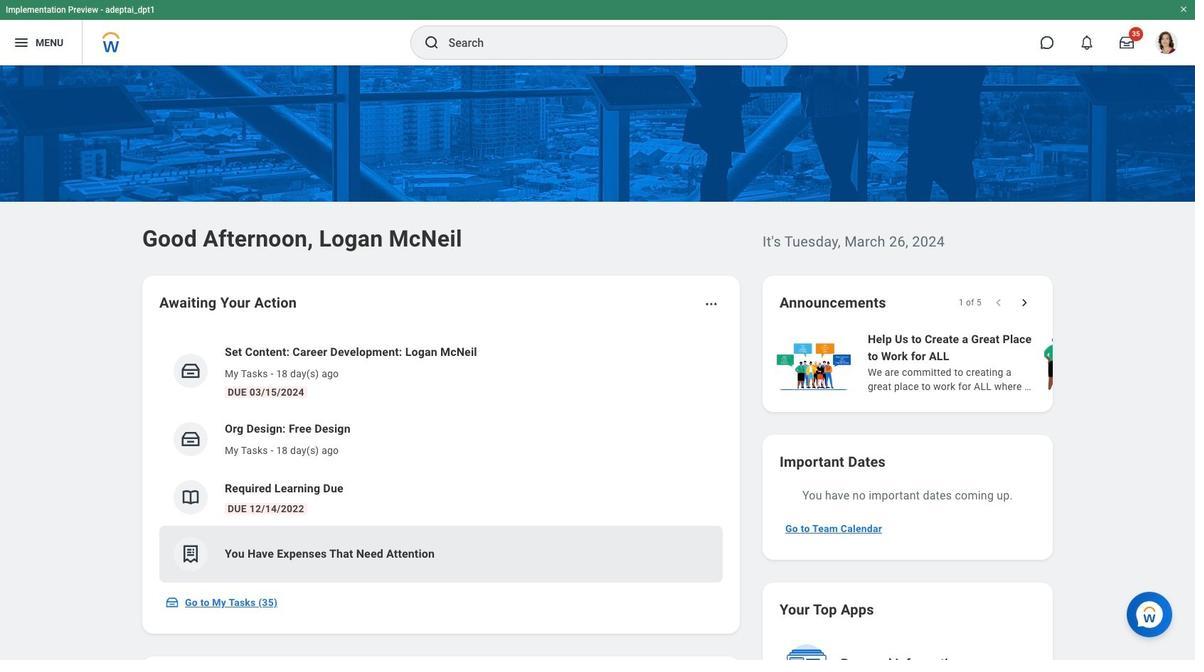 Task type: describe. For each thing, give the bounding box(es) containing it.
notifications large image
[[1080, 36, 1094, 50]]

1 vertical spatial inbox image
[[180, 429, 201, 450]]

chevron left small image
[[992, 296, 1006, 310]]

profile logan mcneil image
[[1155, 31, 1178, 57]]

inbox large image
[[1120, 36, 1134, 50]]

0 horizontal spatial list
[[159, 333, 723, 583]]

Search Workday  search field
[[449, 27, 757, 58]]

related actions image
[[704, 297, 718, 312]]

1 horizontal spatial list
[[774, 330, 1195, 396]]



Task type: locate. For each thing, give the bounding box(es) containing it.
status
[[959, 297, 982, 309]]

2 vertical spatial inbox image
[[165, 596, 179, 610]]

list
[[774, 330, 1195, 396], [159, 333, 723, 583]]

justify image
[[13, 34, 30, 51]]

search image
[[423, 34, 440, 51]]

0 vertical spatial inbox image
[[180, 361, 201, 382]]

close environment banner image
[[1179, 5, 1188, 14]]

dashboard expenses image
[[180, 544, 201, 566]]

banner
[[0, 0, 1195, 65]]

chevron right small image
[[1017, 296, 1031, 310]]

book open image
[[180, 487, 201, 509]]

inbox image
[[180, 361, 201, 382], [180, 429, 201, 450], [165, 596, 179, 610]]

main content
[[0, 65, 1195, 661]]



Task type: vqa. For each thing, say whether or not it's contained in the screenshot.
Dashboard to the middle
no



